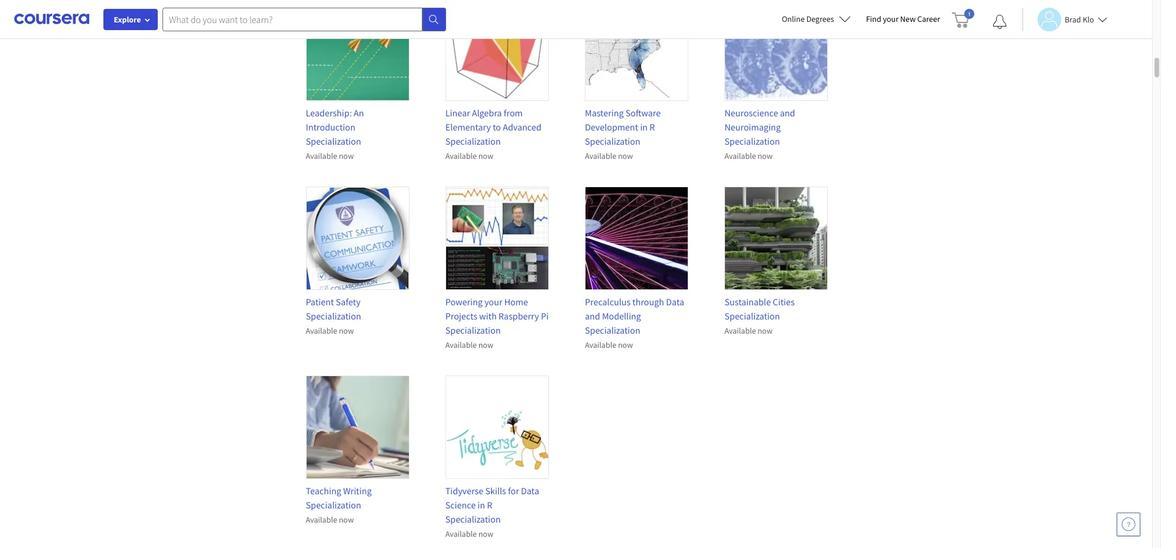 Task type: describe. For each thing, give the bounding box(es) containing it.
now for leadership: an introduction specialization
[[339, 151, 354, 161]]

available now for patient safety specialization
[[306, 326, 354, 336]]

science
[[446, 500, 476, 511]]

now for neuroscience and neuroimaging specialization
[[758, 151, 773, 161]]

in inside mastering software development in r specialization
[[640, 121, 648, 133]]

linear
[[446, 107, 470, 119]]

and inside precalculus through data and modelling specialization
[[585, 310, 600, 322]]

neuroscience and neuroimaging specialization
[[725, 107, 796, 147]]

and inside neuroscience and neuroimaging specialization
[[780, 107, 796, 119]]

powering
[[446, 296, 483, 308]]

precalculus
[[585, 296, 631, 308]]

tidyverse skills for data science in r specialization link
[[446, 376, 568, 527]]

leadership:
[[306, 107, 352, 119]]

available for linear algebra from elementary to advanced specialization
[[446, 151, 477, 161]]

leadership: an introduction specialization link
[[306, 0, 428, 148]]

leadership: an introduction image
[[306, 0, 409, 101]]

now for mastering software development in r specialization
[[618, 151, 633, 161]]

development
[[585, 121, 639, 133]]

through
[[633, 296, 664, 308]]

specialization inside mastering software development in r specialization
[[585, 135, 641, 147]]

with
[[479, 310, 497, 322]]

sustainable
[[725, 296, 771, 308]]

available for precalculus through data and modelling specialization
[[585, 340, 617, 351]]

skills
[[486, 485, 506, 497]]

linear algebra from elementary to advanced image
[[446, 0, 549, 101]]

now for sustainable cities specialization
[[758, 326, 773, 336]]

tidyverse skills for data science in r image
[[446, 376, 549, 479]]

in inside tidyverse skills for data science in r specialization
[[478, 500, 485, 511]]

explore button
[[103, 9, 158, 30]]

r inside tidyverse skills for data science in r specialization
[[487, 500, 493, 511]]

career
[[918, 14, 941, 24]]

teaching writing specialization link
[[306, 376, 428, 513]]

linear algebra from elementary to advanced specialization link
[[446, 0, 568, 148]]

show notifications image
[[993, 15, 1007, 29]]

neuroscience and neuroimaging image
[[725, 0, 828, 101]]

brad klo
[[1065, 14, 1095, 25]]

specialization inside neuroscience and neuroimaging specialization
[[725, 135, 780, 147]]

from
[[504, 107, 523, 119]]

now for patient safety specialization
[[339, 326, 354, 336]]

specialization inside linear algebra from elementary to advanced specialization
[[446, 135, 501, 147]]

available for teaching writing specialization
[[306, 515, 337, 526]]

software
[[626, 107, 661, 119]]

available for neuroscience and neuroimaging specialization
[[725, 151, 756, 161]]

new
[[901, 14, 916, 24]]

mastering software development in r specialization link
[[585, 0, 707, 148]]

brad klo button
[[1023, 7, 1108, 31]]

precalculus through data and modelling specialization
[[585, 296, 685, 336]]

specialization down patient
[[306, 310, 361, 322]]

raspberry
[[499, 310, 539, 322]]

available now for tidyverse skills for data science in r specialization
[[446, 529, 494, 540]]

find your new career
[[866, 14, 941, 24]]

neuroimaging
[[725, 121, 781, 133]]

advanced
[[503, 121, 542, 133]]

degrees
[[807, 14, 835, 24]]

now for linear algebra from elementary to advanced specialization
[[479, 151, 494, 161]]

an
[[354, 107, 364, 119]]

available for sustainable cities specialization
[[725, 326, 756, 336]]

precalculus through data and modelling image
[[585, 187, 689, 290]]

data inside tidyverse skills for data science in r specialization
[[521, 485, 539, 497]]

specialization inside powering your home projects with raspberry pi specialization
[[446, 325, 501, 336]]



Task type: vqa. For each thing, say whether or not it's contained in the screenshot.
help to the top
no



Task type: locate. For each thing, give the bounding box(es) containing it.
r
[[650, 121, 655, 133], [487, 500, 493, 511]]

sustainable cities image
[[725, 187, 828, 290]]

specialization down elementary
[[446, 135, 501, 147]]

home
[[505, 296, 528, 308]]

None search field
[[163, 7, 446, 31]]

safety
[[336, 296, 361, 308]]

specialization down sustainable
[[725, 310, 780, 322]]

pi
[[541, 310, 549, 322]]

0 horizontal spatial and
[[585, 310, 600, 322]]

available for tidyverse skills for data science in r specialization
[[446, 529, 477, 540]]

available down patient safety specialization on the left
[[306, 326, 337, 336]]

data
[[666, 296, 685, 308], [521, 485, 539, 497]]

writing
[[343, 485, 372, 497]]

specialization inside tidyverse skills for data science in r specialization
[[446, 514, 501, 526]]

brad
[[1065, 14, 1082, 25]]

specialization inside leadership: an introduction specialization
[[306, 135, 361, 147]]

specialization down the neuroimaging
[[725, 135, 780, 147]]

available for patient safety specialization
[[306, 326, 337, 336]]

now for precalculus through data and modelling specialization
[[618, 340, 633, 351]]

specialization down science
[[446, 514, 501, 526]]

your right "find"
[[883, 14, 899, 24]]

and down precalculus
[[585, 310, 600, 322]]

available down the neuroimaging
[[725, 151, 756, 161]]

available now for teaching writing specialization
[[306, 515, 354, 526]]

available for powering your home projects with raspberry pi specialization
[[446, 340, 477, 351]]

teaching
[[306, 485, 341, 497]]

0 horizontal spatial your
[[485, 296, 503, 308]]

online degrees
[[782, 14, 835, 24]]

data inside precalculus through data and modelling specialization
[[666, 296, 685, 308]]

0 vertical spatial and
[[780, 107, 796, 119]]

now down with
[[479, 340, 494, 351]]

available now down projects
[[446, 340, 494, 351]]

shopping cart: 1 item image
[[952, 9, 975, 28]]

your inside find your new career link
[[883, 14, 899, 24]]

now down leadership: an introduction specialization
[[339, 151, 354, 161]]

algebra
[[472, 107, 502, 119]]

1 vertical spatial and
[[585, 310, 600, 322]]

available now down modelling
[[585, 340, 633, 351]]

1 vertical spatial in
[[478, 500, 485, 511]]

mastering software development in r specialization
[[585, 107, 661, 147]]

available now down patient safety specialization on the left
[[306, 326, 354, 336]]

tidyverse
[[446, 485, 484, 497]]

and
[[780, 107, 796, 119], [585, 310, 600, 322]]

available now for precalculus through data and modelling specialization
[[585, 340, 633, 351]]

r down skills
[[487, 500, 493, 511]]

now down tidyverse skills for data science in r specialization
[[479, 529, 494, 540]]

patient safety specialization link
[[306, 187, 428, 323]]

0 horizontal spatial data
[[521, 485, 539, 497]]

now for teaching writing specialization
[[339, 515, 354, 526]]

0 horizontal spatial r
[[487, 500, 493, 511]]

online
[[782, 14, 805, 24]]

data right through
[[666, 296, 685, 308]]

0 vertical spatial data
[[666, 296, 685, 308]]

specialization down teaching at the left of the page
[[306, 500, 361, 511]]

available down projects
[[446, 340, 477, 351]]

for
[[508, 485, 519, 497]]

modelling
[[602, 310, 641, 322]]

now for tidyverse skills for data science in r specialization
[[479, 529, 494, 540]]

specialization inside teaching writing specialization
[[306, 500, 361, 511]]

online degrees button
[[773, 6, 861, 32]]

patient safety image
[[306, 187, 409, 290]]

available down sustainable cities specialization
[[725, 326, 756, 336]]

in right science
[[478, 500, 485, 511]]

1 horizontal spatial and
[[780, 107, 796, 119]]

available down science
[[446, 529, 477, 540]]

to
[[493, 121, 501, 133]]

specialization
[[306, 135, 361, 147], [446, 135, 501, 147], [585, 135, 641, 147], [725, 135, 780, 147], [306, 310, 361, 322], [725, 310, 780, 322], [446, 325, 501, 336], [585, 325, 641, 336], [306, 500, 361, 511], [446, 514, 501, 526]]

available down introduction
[[306, 151, 337, 161]]

r down software
[[650, 121, 655, 133]]

patient
[[306, 296, 334, 308]]

available now down introduction
[[306, 151, 354, 161]]

now down modelling
[[618, 340, 633, 351]]

specialization down projects
[[446, 325, 501, 336]]

projects
[[446, 310, 478, 322]]

neuroscience and neuroimaging specialization link
[[725, 0, 847, 148]]

your
[[883, 14, 899, 24], [485, 296, 503, 308]]

patient safety specialization
[[306, 296, 361, 322]]

available now down sustainable cities specialization
[[725, 326, 773, 336]]

powering your home projects with raspberry pi specialization link
[[446, 187, 568, 338]]

1 vertical spatial r
[[487, 500, 493, 511]]

available now down elementary
[[446, 151, 494, 161]]

elementary
[[446, 121, 491, 133]]

help center image
[[1122, 518, 1136, 532]]

powering your home projects with raspberry pi specialization
[[446, 296, 549, 336]]

tidyverse skills for data science in r specialization
[[446, 485, 539, 526]]

find your new career link
[[861, 12, 946, 27]]

your for find
[[883, 14, 899, 24]]

0 vertical spatial your
[[883, 14, 899, 24]]

0 horizontal spatial in
[[478, 500, 485, 511]]

available
[[306, 151, 337, 161], [446, 151, 477, 161], [585, 151, 617, 161], [725, 151, 756, 161], [306, 326, 337, 336], [725, 326, 756, 336], [446, 340, 477, 351], [585, 340, 617, 351], [306, 515, 337, 526], [446, 529, 477, 540]]

available down teaching writing specialization
[[306, 515, 337, 526]]

available now down development
[[585, 151, 633, 161]]

sustainable cities specialization link
[[725, 187, 847, 323]]

0 vertical spatial in
[[640, 121, 648, 133]]

now
[[339, 151, 354, 161], [479, 151, 494, 161], [618, 151, 633, 161], [758, 151, 773, 161], [339, 326, 354, 336], [758, 326, 773, 336], [479, 340, 494, 351], [618, 340, 633, 351], [339, 515, 354, 526], [479, 529, 494, 540]]

mastering software development in r image
[[585, 0, 689, 101]]

specialization inside precalculus through data and modelling specialization
[[585, 325, 641, 336]]

available for leadership: an introduction specialization
[[306, 151, 337, 161]]

now down patient safety specialization on the left
[[339, 326, 354, 336]]

specialization down development
[[585, 135, 641, 147]]

available now for powering your home projects with raspberry pi specialization
[[446, 340, 494, 351]]

available now for sustainable cities specialization
[[725, 326, 773, 336]]

neuroscience
[[725, 107, 778, 119]]

1 vertical spatial data
[[521, 485, 539, 497]]

leadership: an introduction specialization
[[306, 107, 364, 147]]

1 horizontal spatial your
[[883, 14, 899, 24]]

available now
[[306, 151, 354, 161], [446, 151, 494, 161], [585, 151, 633, 161], [725, 151, 773, 161], [306, 326, 354, 336], [725, 326, 773, 336], [446, 340, 494, 351], [585, 340, 633, 351], [306, 515, 354, 526], [446, 529, 494, 540]]

mastering
[[585, 107, 624, 119]]

now down sustainable cities specialization
[[758, 326, 773, 336]]

and right neuroscience
[[780, 107, 796, 119]]

sustainable cities specialization
[[725, 296, 795, 322]]

available now down teaching writing specialization
[[306, 515, 354, 526]]

teaching writing image
[[306, 376, 409, 479]]

cities
[[773, 296, 795, 308]]

coursera image
[[14, 10, 89, 29]]

available now for mastering software development in r specialization
[[585, 151, 633, 161]]

What do you want to learn? text field
[[163, 7, 423, 31]]

available down development
[[585, 151, 617, 161]]

now down mastering software development in r specialization
[[618, 151, 633, 161]]

explore
[[114, 14, 141, 25]]

0 vertical spatial r
[[650, 121, 655, 133]]

now for powering your home projects with raspberry pi specialization
[[479, 340, 494, 351]]

r inside mastering software development in r specialization
[[650, 121, 655, 133]]

available down elementary
[[446, 151, 477, 161]]

specialization inside sustainable cities specialization
[[725, 310, 780, 322]]

available now down the neuroimaging
[[725, 151, 773, 161]]

klo
[[1083, 14, 1095, 25]]

1 horizontal spatial data
[[666, 296, 685, 308]]

your inside powering your home projects with raspberry pi specialization
[[485, 296, 503, 308]]

1 horizontal spatial in
[[640, 121, 648, 133]]

find
[[866, 14, 882, 24]]

available now for linear algebra from elementary to advanced specialization
[[446, 151, 494, 161]]

available for mastering software development in r specialization
[[585, 151, 617, 161]]

specialization down introduction
[[306, 135, 361, 147]]

teaching writing specialization
[[306, 485, 372, 511]]

your for powering
[[485, 296, 503, 308]]

specialization down modelling
[[585, 325, 641, 336]]

available now for neuroscience and neuroimaging specialization
[[725, 151, 773, 161]]

now down neuroscience and neuroimaging specialization
[[758, 151, 773, 161]]

precalculus through data and modelling specialization link
[[585, 187, 707, 338]]

1 horizontal spatial r
[[650, 121, 655, 133]]

in
[[640, 121, 648, 133], [478, 500, 485, 511]]

linear algebra from elementary to advanced specialization
[[446, 107, 542, 147]]

1 vertical spatial your
[[485, 296, 503, 308]]

now down linear algebra from elementary to advanced specialization
[[479, 151, 494, 161]]

available down modelling
[[585, 340, 617, 351]]

data right for
[[521, 485, 539, 497]]

available now down science
[[446, 529, 494, 540]]

your up with
[[485, 296, 503, 308]]

in down software
[[640, 121, 648, 133]]

introduction
[[306, 121, 356, 133]]

now down teaching writing specialization
[[339, 515, 354, 526]]

available now for leadership: an introduction specialization
[[306, 151, 354, 161]]

powering your home projects with raspberry pi image
[[446, 187, 549, 290]]



